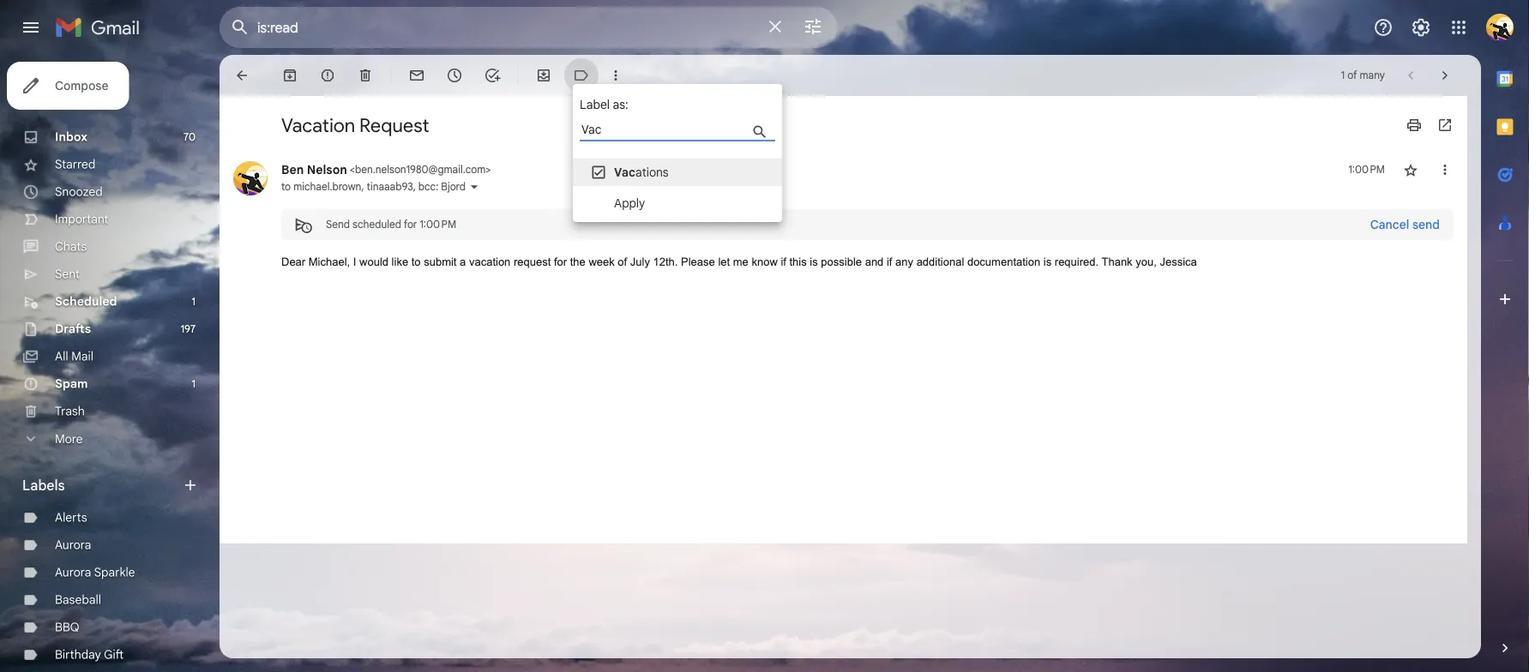 Task type: vqa. For each thing, say whether or not it's contained in the screenshot.
Aurora Sparkle
yes



Task type: describe. For each thing, give the bounding box(es) containing it.
aurora sparkle link
[[55, 565, 135, 580]]

1 if from the left
[[781, 256, 786, 268]]

0 horizontal spatial 1:00 pm
[[420, 218, 456, 231]]

0 vertical spatial for
[[404, 218, 417, 231]]

all mail link
[[55, 349, 93, 364]]

birthday gift link
[[55, 647, 124, 662]]

1 for scheduled
[[192, 295, 196, 308]]

delete image
[[357, 67, 374, 84]]

trash link
[[55, 404, 85, 419]]

sent
[[55, 267, 80, 282]]

important
[[55, 212, 108, 227]]

nelson
[[307, 162, 347, 177]]

label
[[580, 97, 610, 112]]

as:
[[613, 97, 628, 112]]

documentation
[[967, 256, 1040, 268]]

i
[[353, 256, 356, 268]]

scheduled
[[352, 218, 401, 231]]

vacation request
[[281, 113, 429, 137]]

1 is from the left
[[810, 256, 818, 268]]

drafts
[[55, 322, 91, 337]]

bjord
[[441, 181, 466, 193]]

baseball link
[[55, 593, 101, 608]]

12th.
[[653, 256, 678, 268]]

all
[[55, 349, 68, 364]]

search mail image
[[225, 12, 256, 43]]

1 horizontal spatial to
[[411, 256, 421, 268]]

submit
[[424, 256, 457, 268]]

>
[[486, 163, 491, 176]]

sent link
[[55, 267, 80, 282]]

possible
[[821, 256, 862, 268]]

mark as unread image
[[408, 67, 425, 84]]

compose button
[[7, 62, 129, 110]]

like
[[392, 256, 408, 268]]

baseball
[[55, 593, 101, 608]]

spam link
[[55, 376, 88, 391]]

please
[[681, 256, 715, 268]]

labels image
[[573, 67, 590, 84]]

trash
[[55, 404, 85, 419]]

chats link
[[55, 239, 87, 254]]

main menu image
[[21, 17, 41, 38]]

any
[[895, 256, 913, 268]]

1 , from the left
[[361, 181, 364, 193]]

july
[[630, 256, 650, 268]]

snoozed
[[55, 184, 103, 199]]

<
[[350, 163, 355, 176]]

2 , from the left
[[413, 181, 416, 193]]

bbq
[[55, 620, 79, 635]]

birthday gift
[[55, 647, 124, 662]]

me
[[733, 256, 748, 268]]

let
[[718, 256, 730, 268]]

ations
[[636, 165, 669, 180]]

snoozed link
[[55, 184, 103, 199]]

apply
[[614, 196, 645, 211]]

inbox
[[55, 129, 87, 144]]

dear michael, i would like to submit a vacation request for the week of july 12th. please let me know if this is possible and if any additional documentation is required. thank you, jessica
[[281, 256, 1197, 268]]

labels navigation
[[0, 55, 220, 672]]

aurora for aurora link
[[55, 538, 91, 553]]

vac ations
[[614, 165, 669, 180]]

all mail
[[55, 349, 93, 364]]

ben nelson cell
[[281, 162, 491, 177]]

compose
[[55, 78, 108, 93]]

archive image
[[281, 67, 298, 84]]

sparkle
[[94, 565, 135, 580]]

snooze image
[[446, 67, 463, 84]]

jessica
[[1160, 256, 1197, 268]]

to michael.brown , tinaaab93 , bcc: bjord
[[281, 181, 466, 193]]

michael.brown
[[293, 181, 361, 193]]

advanced search options image
[[796, 9, 830, 44]]

additional
[[916, 256, 964, 268]]

1 vertical spatial of
[[618, 256, 627, 268]]

Label-as menu open text field
[[580, 120, 808, 141]]

settings image
[[1411, 17, 1431, 38]]

request
[[514, 256, 551, 268]]

many
[[1360, 69, 1385, 82]]

bcc:
[[418, 181, 438, 193]]

scheduled link
[[55, 294, 117, 309]]

tinaaab93
[[367, 181, 413, 193]]

thank
[[1102, 256, 1133, 268]]

drafts link
[[55, 322, 91, 337]]

chats
[[55, 239, 87, 254]]

starred link
[[55, 157, 95, 172]]



Task type: locate. For each thing, give the bounding box(es) containing it.
ben nelson < ben.nelson1980@gmail.com >
[[281, 162, 491, 177]]

to down ben
[[281, 181, 291, 193]]

alerts
[[55, 510, 87, 525]]

vac
[[614, 165, 636, 180]]

inbox link
[[55, 129, 87, 144]]

1 horizontal spatial is
[[1043, 256, 1052, 268]]

send scheduled for 1:00 pm
[[326, 218, 456, 231]]

more
[[55, 432, 83, 447]]

1 of many
[[1341, 69, 1385, 82]]

of left many
[[1347, 69, 1357, 82]]

send
[[326, 218, 350, 231]]

mail
[[71, 349, 93, 364]]

for right scheduled
[[404, 218, 417, 231]]

this
[[789, 256, 807, 268]]

a
[[460, 256, 466, 268]]

michael,
[[309, 256, 350, 268]]

is left required. in the right top of the page
[[1043, 256, 1052, 268]]

bbq link
[[55, 620, 79, 635]]

1 horizontal spatial 1:00 pm
[[1348, 163, 1385, 176]]

spam
[[55, 376, 88, 391]]

1 aurora from the top
[[55, 538, 91, 553]]

2 is from the left
[[1043, 256, 1052, 268]]

1 for spam
[[192, 378, 196, 391]]

197
[[181, 323, 196, 336]]

Search mail text field
[[257, 19, 755, 36]]

gmail image
[[55, 10, 148, 45]]

required.
[[1055, 256, 1099, 268]]

label as:
[[580, 97, 628, 112]]

birthday
[[55, 647, 101, 662]]

report spam image
[[319, 67, 336, 84]]

for left the
[[554, 256, 567, 268]]

aurora for aurora sparkle
[[55, 565, 91, 580]]

aurora sparkle
[[55, 565, 135, 580]]

if left this
[[781, 256, 786, 268]]

1 horizontal spatial if
[[887, 256, 892, 268]]

aurora
[[55, 538, 91, 553], [55, 565, 91, 580]]

starred
[[55, 157, 95, 172]]

0 vertical spatial aurora
[[55, 538, 91, 553]]

support image
[[1373, 17, 1394, 38]]

0 horizontal spatial if
[[781, 256, 786, 268]]

0 horizontal spatial for
[[404, 218, 417, 231]]

if
[[781, 256, 786, 268], [887, 256, 892, 268]]

important link
[[55, 212, 108, 227]]

scheduled
[[55, 294, 117, 309]]

to right like
[[411, 256, 421, 268]]

aurora down aurora link
[[55, 565, 91, 580]]

1:00 pm up submit in the left of the page
[[420, 218, 456, 231]]

1 horizontal spatial of
[[1347, 69, 1357, 82]]

you,
[[1136, 256, 1157, 268]]

the
[[570, 256, 586, 268]]

would
[[359, 256, 388, 268]]

aurora down alerts
[[55, 538, 91, 553]]

None search field
[[220, 7, 837, 48]]

, left "bcc:"
[[413, 181, 416, 193]]

1 vertical spatial for
[[554, 256, 567, 268]]

0 horizontal spatial of
[[618, 256, 627, 268]]

if left any
[[887, 256, 892, 268]]

add to tasks image
[[484, 67, 501, 84]]

1:00 pm left not starred checkbox at right top
[[1348, 163, 1385, 176]]

clear search image
[[758, 9, 792, 44]]

1 horizontal spatial for
[[554, 256, 567, 268]]

dear
[[281, 256, 305, 268]]

1 up 197
[[192, 295, 196, 308]]

labels
[[22, 477, 65, 494]]

older image
[[1436, 67, 1454, 84]]

0 vertical spatial 1
[[1341, 69, 1345, 82]]

more image
[[607, 67, 624, 84]]

0 vertical spatial 1:00 pm
[[1348, 163, 1385, 176]]

1 vertical spatial to
[[411, 256, 421, 268]]

of left july
[[618, 256, 627, 268]]

alerts link
[[55, 510, 87, 525]]

aurora link
[[55, 538, 91, 553]]

and
[[865, 256, 884, 268]]

know
[[752, 256, 778, 268]]

1 vertical spatial 1:00 pm
[[420, 218, 456, 231]]

labels heading
[[22, 477, 182, 494]]

0 horizontal spatial ,
[[361, 181, 364, 193]]

2 vertical spatial 1
[[192, 378, 196, 391]]

gift
[[104, 647, 124, 662]]

to
[[281, 181, 291, 193], [411, 256, 421, 268]]

is
[[810, 256, 818, 268], [1043, 256, 1052, 268]]

week
[[589, 256, 615, 268]]

ben
[[281, 162, 304, 177]]

1:00 pm cell
[[1348, 161, 1385, 178]]

1
[[1341, 69, 1345, 82], [192, 295, 196, 308], [192, 378, 196, 391]]

0 vertical spatial of
[[1347, 69, 1357, 82]]

1 horizontal spatial ,
[[413, 181, 416, 193]]

tab list
[[1481, 55, 1529, 611]]

1 left many
[[1341, 69, 1345, 82]]

1 vertical spatial aurora
[[55, 565, 91, 580]]

of
[[1347, 69, 1357, 82], [618, 256, 627, 268]]

back to search results image
[[233, 67, 250, 84]]

vacation
[[281, 113, 355, 137]]

0 horizontal spatial is
[[810, 256, 818, 268]]

, left "tinaaab93"
[[361, 181, 364, 193]]

show details image
[[469, 182, 479, 192]]

Not starred checkbox
[[1402, 161, 1419, 178]]

70
[[183, 131, 196, 144]]

1 down 197
[[192, 378, 196, 391]]

ben.nelson1980@gmail.com
[[355, 163, 486, 176]]

0 horizontal spatial to
[[281, 181, 291, 193]]

2 if from the left
[[887, 256, 892, 268]]

2 aurora from the top
[[55, 565, 91, 580]]

1 vertical spatial 1
[[192, 295, 196, 308]]

1:00 pm
[[1348, 163, 1385, 176], [420, 218, 456, 231]]

request
[[359, 113, 429, 137]]

,
[[361, 181, 364, 193], [413, 181, 416, 193]]

for
[[404, 218, 417, 231], [554, 256, 567, 268]]

is right this
[[810, 256, 818, 268]]

move to inbox image
[[535, 67, 552, 84]]

vacation
[[469, 256, 511, 268]]

0 vertical spatial to
[[281, 181, 291, 193]]

more button
[[0, 425, 206, 453]]



